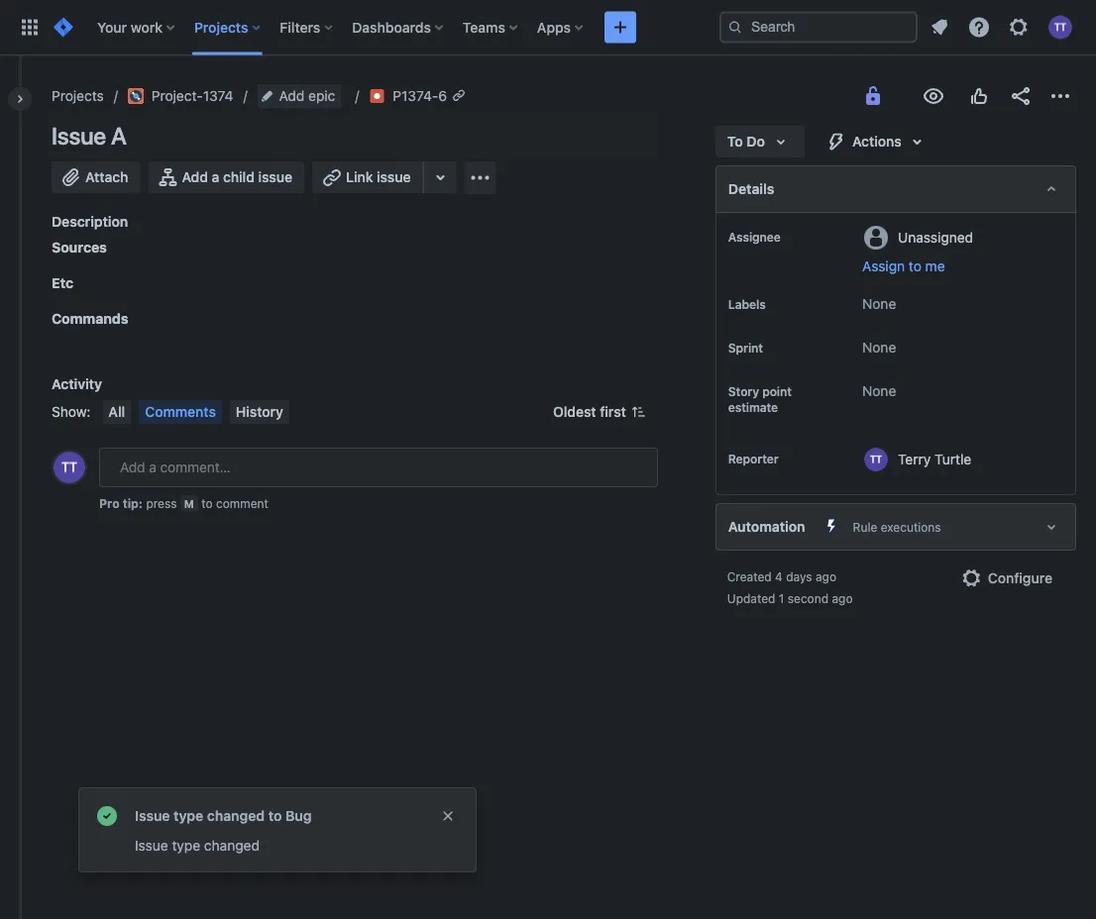 Task type: describe. For each thing, give the bounding box(es) containing it.
Search field
[[720, 11, 918, 43]]

teams button
[[457, 11, 525, 43]]

days
[[786, 570, 812, 584]]

story point estimate
[[728, 385, 792, 414]]

rule
[[853, 520, 877, 534]]

search image
[[728, 19, 743, 35]]

0 vertical spatial ago
[[816, 570, 837, 584]]

description
[[52, 214, 128, 230]]

tip:
[[123, 497, 143, 510]]

settings image
[[1007, 15, 1031, 39]]

projects for the projects link
[[52, 88, 104, 104]]

add epic button
[[257, 84, 341, 108]]

share image
[[1009, 84, 1033, 108]]

to do
[[727, 133, 765, 150]]

none for labels
[[862, 296, 896, 312]]

epic
[[308, 88, 335, 104]]

1
[[779, 592, 784, 606]]

created
[[727, 570, 772, 584]]

actions button
[[813, 126, 941, 158]]

dismiss image
[[440, 809, 456, 825]]

unassigned
[[898, 229, 973, 245]]

all
[[108, 404, 125, 420]]

add for add a child issue
[[182, 169, 208, 185]]

Add a comment… field
[[99, 448, 658, 488]]

second
[[788, 592, 829, 606]]

a
[[212, 169, 219, 185]]

rule executions
[[853, 520, 941, 534]]

estimate
[[728, 400, 778, 414]]

pro tip: press m to comment
[[99, 497, 268, 510]]

p1374-
[[393, 88, 438, 104]]

labels
[[728, 297, 766, 311]]

1374
[[203, 88, 233, 104]]

apps
[[537, 19, 571, 35]]

type for issue type changed to bug
[[174, 808, 203, 825]]

project 1374 image
[[128, 88, 144, 104]]

comments
[[145, 404, 216, 420]]

details
[[728, 181, 774, 197]]

alert containing issue type changed to bug
[[79, 789, 476, 872]]

bug image
[[369, 88, 385, 104]]

automation
[[728, 519, 805, 535]]

dashboards button
[[346, 11, 451, 43]]

projects link
[[52, 84, 104, 108]]

3 none from the top
[[862, 383, 896, 399]]

assign
[[862, 258, 905, 275]]

all button
[[102, 400, 131, 424]]

vote options: no one has voted for this issue yet. image
[[967, 84, 991, 108]]

assign to me
[[862, 258, 945, 275]]

teams
[[463, 19, 505, 35]]

menu bar containing all
[[99, 400, 293, 424]]

automation element
[[715, 504, 1076, 551]]

comment
[[216, 497, 268, 510]]

6
[[438, 88, 447, 104]]

work
[[131, 19, 163, 35]]

story
[[728, 385, 759, 398]]

projects button
[[188, 11, 268, 43]]

your work button
[[91, 11, 182, 43]]

comments button
[[139, 400, 222, 424]]

issue a
[[52, 122, 127, 150]]

m
[[184, 498, 194, 510]]

your work
[[97, 19, 163, 35]]

success image
[[95, 805, 119, 829]]

changed for issue type changed to bug
[[207, 808, 265, 825]]

type for issue type changed
[[172, 838, 200, 854]]

issue type changed to bug
[[135, 808, 312, 825]]

attach
[[85, 169, 128, 185]]

apps button
[[531, 11, 591, 43]]

bug
[[285, 808, 312, 825]]

help image
[[967, 15, 991, 39]]

show:
[[52, 404, 91, 420]]

create image
[[609, 15, 632, 39]]

oldest first button
[[541, 400, 658, 424]]

4
[[775, 570, 783, 584]]

link issue
[[346, 169, 411, 185]]

to do button
[[715, 126, 805, 158]]

to inside assign to me button
[[909, 258, 922, 275]]

filters
[[280, 19, 320, 35]]

add for add epic
[[279, 88, 305, 104]]

first
[[600, 404, 626, 420]]

link web pages and more image
[[429, 166, 453, 189]]



Task type: locate. For each thing, give the bounding box(es) containing it.
me
[[925, 258, 945, 275]]

banner containing your work
[[0, 0, 1096, 56]]

issue right child
[[258, 169, 292, 185]]

1 vertical spatial projects
[[52, 88, 104, 104]]

a
[[111, 122, 127, 150]]

assign to me button
[[862, 257, 1056, 277]]

sprint
[[728, 341, 763, 355]]

2 horizontal spatial to
[[909, 258, 922, 275]]

1 vertical spatial none
[[862, 339, 896, 356]]

oldest first
[[553, 404, 626, 420]]

2 vertical spatial issue
[[135, 838, 168, 854]]

1 vertical spatial add
[[182, 169, 208, 185]]

1 vertical spatial issue
[[135, 808, 170, 825]]

2 vertical spatial none
[[862, 383, 896, 399]]

0 vertical spatial none
[[862, 296, 896, 312]]

0 vertical spatial type
[[174, 808, 203, 825]]

issue right link
[[377, 169, 411, 185]]

terry turtle
[[898, 451, 972, 467]]

1 vertical spatial type
[[172, 838, 200, 854]]

labels pin to top. only you can see pinned fields. image
[[770, 296, 786, 312]]

changed
[[207, 808, 265, 825], [204, 838, 260, 854]]

project-1374
[[151, 88, 233, 104]]

2 vertical spatial to
[[268, 808, 282, 825]]

0 vertical spatial changed
[[207, 808, 265, 825]]

activity
[[52, 376, 102, 392]]

menu bar
[[99, 400, 293, 424]]

issue for issue a
[[52, 122, 106, 150]]

0 vertical spatial issue
[[52, 122, 106, 150]]

1 vertical spatial to
[[201, 497, 213, 510]]

actions image
[[1049, 84, 1072, 108]]

to right m
[[201, 497, 213, 510]]

sidebar navigation image
[[0, 79, 44, 119]]

copy link to issue image
[[451, 87, 467, 103]]

actions
[[852, 133, 902, 150]]

issue
[[52, 122, 106, 150], [135, 808, 170, 825], [135, 838, 168, 854]]

1 none from the top
[[862, 296, 896, 312]]

1 issue from the left
[[258, 169, 292, 185]]

sources
[[52, 239, 107, 256]]

your profile and settings image
[[1049, 15, 1072, 39]]

details element
[[715, 166, 1076, 213]]

alert
[[79, 789, 476, 872]]

terry
[[898, 451, 931, 467]]

type
[[174, 808, 203, 825], [172, 838, 200, 854]]

projects
[[194, 19, 248, 35], [52, 88, 104, 104]]

2 none from the top
[[862, 339, 896, 356]]

issue
[[258, 169, 292, 185], [377, 169, 411, 185]]

issue type changed
[[135, 838, 260, 854]]

ago right 'days'
[[816, 570, 837, 584]]

commands
[[52, 311, 128, 327]]

created 4 days ago updated 1 second ago
[[727, 570, 853, 606]]

assignee
[[728, 230, 781, 244]]

projects inside dropdown button
[[194, 19, 248, 35]]

to
[[909, 258, 922, 275], [201, 497, 213, 510], [268, 808, 282, 825]]

add app image
[[468, 166, 492, 190]]

child
[[223, 169, 255, 185]]

add left a
[[182, 169, 208, 185]]

add a child issue button
[[148, 162, 304, 193]]

filters button
[[274, 11, 340, 43]]

reporter
[[728, 452, 779, 466]]

2 issue from the left
[[377, 169, 411, 185]]

updated
[[727, 592, 776, 606]]

attach button
[[52, 162, 140, 193]]

to left bug
[[268, 808, 282, 825]]

type down issue type changed to bug
[[172, 838, 200, 854]]

1 vertical spatial changed
[[204, 838, 260, 854]]

0 vertical spatial to
[[909, 258, 922, 275]]

p1374-6
[[393, 88, 447, 104]]

newest first image
[[630, 404, 646, 420]]

oldest
[[553, 404, 596, 420]]

dashboards
[[352, 19, 431, 35]]

0 vertical spatial add
[[279, 88, 305, 104]]

issue for issue type changed
[[135, 838, 168, 854]]

project-
[[151, 88, 203, 104]]

add inside button
[[182, 169, 208, 185]]

reporter pin to top. only you can see pinned fields. image
[[783, 451, 798, 467]]

changed for issue type changed
[[204, 838, 260, 854]]

type up 'issue type changed'
[[174, 808, 203, 825]]

add a child issue
[[182, 169, 292, 185]]

etc
[[52, 275, 73, 291]]

configure link
[[948, 563, 1065, 595]]

0 horizontal spatial issue
[[258, 169, 292, 185]]

changed up 'issue type changed'
[[207, 808, 265, 825]]

0 horizontal spatial add
[[182, 169, 208, 185]]

add epic
[[279, 88, 335, 104]]

notifications image
[[928, 15, 952, 39]]

add inside dropdown button
[[279, 88, 305, 104]]

history
[[236, 404, 283, 420]]

turtle
[[935, 451, 972, 467]]

profile image of terry turtle image
[[54, 452, 85, 484]]

project-1374 link
[[128, 84, 233, 108]]

assignee pin to top. only you can see pinned fields. image
[[785, 229, 801, 245]]

projects up 1374
[[194, 19, 248, 35]]

none
[[862, 296, 896, 312], [862, 339, 896, 356], [862, 383, 896, 399]]

jira software image
[[52, 15, 75, 39], [52, 15, 75, 39]]

pro
[[99, 497, 120, 510]]

issue right success icon
[[135, 808, 170, 825]]

none for sprint
[[862, 339, 896, 356]]

point
[[762, 385, 792, 398]]

changed down issue type changed to bug
[[204, 838, 260, 854]]

press
[[146, 497, 177, 510]]

your
[[97, 19, 127, 35]]

to
[[727, 133, 743, 150]]

0 horizontal spatial to
[[201, 497, 213, 510]]

link issue button
[[312, 162, 425, 193]]

history button
[[230, 400, 289, 424]]

configure
[[988, 570, 1053, 587]]

0 vertical spatial projects
[[194, 19, 248, 35]]

watch options: you are not watching this issue, 0 people watching image
[[922, 84, 946, 108]]

p1374-6 link
[[393, 84, 447, 108]]

0 horizontal spatial projects
[[52, 88, 104, 104]]

projects for projects dropdown button
[[194, 19, 248, 35]]

1 horizontal spatial add
[[279, 88, 305, 104]]

link
[[346, 169, 373, 185]]

1 horizontal spatial projects
[[194, 19, 248, 35]]

issue for issue type changed to bug
[[135, 808, 170, 825]]

issue down the projects link
[[52, 122, 106, 150]]

executions
[[881, 520, 941, 534]]

1 horizontal spatial issue
[[377, 169, 411, 185]]

1 horizontal spatial to
[[268, 808, 282, 825]]

ago right second
[[832, 592, 853, 606]]

issue down issue type changed to bug
[[135, 838, 168, 854]]

banner
[[0, 0, 1096, 56]]

projects up issue a
[[52, 88, 104, 104]]

ago
[[816, 570, 837, 584], [832, 592, 853, 606]]

add left the epic
[[279, 88, 305, 104]]

1 vertical spatial ago
[[832, 592, 853, 606]]

do
[[747, 133, 765, 150]]

appswitcher icon image
[[18, 15, 42, 39]]

primary element
[[12, 0, 720, 55]]

to left me
[[909, 258, 922, 275]]



Task type: vqa. For each thing, say whether or not it's contained in the screenshot.
the top or
no



